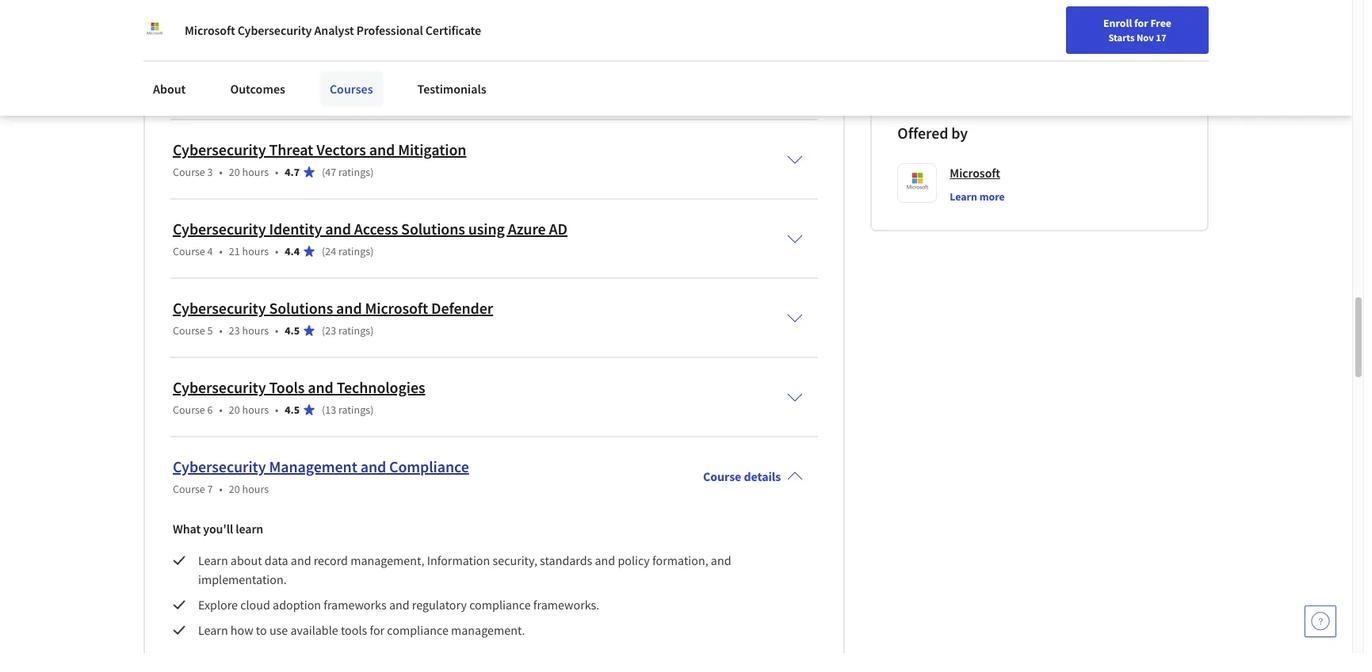 Task type: vqa. For each thing, say whether or not it's contained in the screenshot.
the and inside Joseph W. Cutrone, PhD Associate Teaching Professor and Director of Online Programs
no



Task type: describe. For each thing, give the bounding box(es) containing it.
policy
[[618, 553, 650, 568]]

course inside cybersecurity management and compliance course 7 • 20 hours
[[173, 482, 205, 496]]

learn for learn about data and record management, information security, standards and policy formation, and implementation.
[[198, 553, 228, 568]]

course 6 • 20 hours •
[[173, 403, 279, 417]]

( 100 ratings )
[[322, 86, 379, 100]]

course 2
[[173, 86, 213, 100]]

course for course 4 • 21 hours •
[[173, 244, 205, 258]]

cybersecurity up 'networking'
[[238, 22, 312, 38]]

help center image
[[1311, 612, 1330, 631]]

and up 24
[[325, 219, 351, 239]]

offered
[[898, 123, 949, 143]]

( for to
[[322, 86, 325, 100]]

• left 4.7
[[275, 165, 279, 179]]

ratings for defender
[[339, 323, 370, 338]]

details
[[744, 469, 781, 484]]

certificate
[[426, 22, 481, 38]]

0 horizontal spatial compliance
[[387, 622, 449, 638]]

5
[[207, 323, 213, 338]]

learn
[[236, 521, 263, 537]]

microsoft 446,799 learners
[[947, 48, 1090, 80]]

introduction
[[173, 60, 258, 80]]

ratings right 13
[[339, 403, 370, 417]]

enroll for free starts nov 17
[[1104, 16, 1172, 44]]

professional
[[357, 22, 423, 38]]

nov
[[1137, 31, 1154, 44]]

learn more button
[[950, 189, 1005, 204]]

4.8
[[285, 86, 300, 100]]

47
[[325, 165, 336, 179]]

management.
[[451, 622, 525, 638]]

and left regulatory
[[389, 597, 410, 613]]

management,
[[351, 553, 425, 568]]

) for mitigation
[[370, 165, 374, 179]]

hours for identity
[[242, 244, 269, 258]]

microsoft image
[[900, 31, 935, 66]]

ratings for solutions
[[339, 244, 370, 258]]

about
[[153, 81, 186, 97]]

) for cloud
[[376, 86, 379, 100]]

25
[[229, 86, 240, 100]]

technologies
[[337, 377, 425, 397]]

microsoft for microsoft
[[950, 165, 1001, 181]]

cybersecurity threat vectors and mitigation link
[[173, 139, 467, 159]]

( for tools
[[322, 403, 325, 417]]

show notifications image
[[1139, 20, 1158, 39]]

courses link
[[320, 71, 383, 106]]

20 for threat
[[229, 165, 240, 179]]

course for course details
[[703, 469, 742, 484]]

1 hours from the top
[[242, 86, 269, 100]]

threat
[[269, 139, 313, 159]]

analyst
[[314, 22, 354, 38]]

4.4
[[285, 244, 300, 258]]

how
[[231, 622, 253, 638]]

25 hours •
[[229, 86, 279, 100]]

cybersecurity threat vectors and mitigation
[[173, 139, 467, 159]]

and right formation,
[[711, 553, 731, 568]]

azure
[[508, 219, 546, 239]]

course 4 • 21 hours •
[[173, 244, 279, 258]]

microsoft for microsoft cybersecurity analyst professional certificate
[[185, 22, 235, 38]]

available
[[291, 622, 338, 638]]

regulatory
[[412, 597, 467, 613]]

( 24 ratings )
[[322, 244, 374, 258]]

microsoft link
[[950, 163, 1001, 182]]

introduction to networking and cloud computing link
[[173, 60, 507, 80]]

testimonials link
[[408, 71, 496, 106]]

• left the 4.8
[[275, 86, 279, 100]]

ratings for cloud
[[344, 86, 376, 100]]

cybersecurity for tools
[[173, 377, 266, 397]]

more
[[980, 189, 1005, 204]]

microsoft cybersecurity analyst professional certificate
[[185, 22, 481, 38]]

cybersecurity solutions and microsoft defender link
[[173, 298, 493, 318]]

21
[[229, 244, 240, 258]]

tools
[[341, 622, 367, 638]]

identity
[[269, 219, 322, 239]]

mitigation
[[398, 139, 467, 159]]

( 47 ratings )
[[322, 165, 374, 179]]

0 vertical spatial solutions
[[401, 219, 465, 239]]

courses
[[330, 81, 373, 97]]

enroll
[[1104, 16, 1132, 30]]

about link
[[144, 71, 195, 106]]

4.7
[[285, 165, 300, 179]]

vectors
[[316, 139, 366, 159]]

• left "4.4"
[[275, 244, 279, 258]]

learn how to use available tools for compliance management.
[[198, 622, 525, 638]]

cybersecurity for threat
[[173, 139, 266, 159]]

and up courses
[[360, 60, 386, 80]]

formation,
[[653, 553, 709, 568]]

using
[[468, 219, 505, 239]]

20 inside cybersecurity management and compliance course 7 • 20 hours
[[229, 482, 240, 496]]

about
[[231, 553, 262, 568]]

standards
[[540, 553, 592, 568]]

446,799
[[1015, 66, 1050, 80]]

learn for learn how to use available tools for compliance management.
[[198, 622, 228, 638]]

microsoft for microsoft 446,799 learners
[[947, 48, 990, 63]]

hours for threat
[[242, 165, 269, 179]]

cybersecurity management and compliance link
[[173, 457, 469, 476]]

data
[[265, 553, 288, 568]]

and up 13
[[308, 377, 334, 397]]

hours for solutions
[[242, 323, 269, 338]]

0 horizontal spatial for
[[370, 622, 385, 638]]

20 for tools
[[229, 403, 240, 417]]

course 3 • 20 hours •
[[173, 165, 279, 179]]

outcomes
[[230, 81, 285, 97]]

cybersecurity management and compliance course 7 • 20 hours
[[173, 457, 469, 496]]

information
[[427, 553, 490, 568]]



Task type: locate. For each thing, give the bounding box(es) containing it.
outcomes link
[[221, 71, 295, 106]]

• inside cybersecurity management and compliance course 7 • 20 hours
[[219, 482, 223, 496]]

4.5
[[285, 323, 300, 338], [285, 403, 300, 417]]

compliance down explore cloud adoption frameworks and regulatory compliance frameworks.
[[387, 622, 449, 638]]

management
[[269, 457, 357, 476]]

course for course 5 • 23 hours •
[[173, 323, 205, 338]]

and up ( 23 ratings )
[[336, 298, 362, 318]]

20 right 6
[[229, 403, 240, 417]]

defender
[[431, 298, 493, 318]]

learn inside button
[[950, 189, 978, 204]]

microsoft image
[[144, 19, 166, 41]]

learn inside learn about data and record management, information security, standards and policy formation, and implementation.
[[198, 553, 228, 568]]

1 23 from the left
[[229, 323, 240, 338]]

starts
[[1109, 31, 1135, 44]]

None search field
[[226, 10, 607, 42]]

ratings right 47
[[339, 165, 370, 179]]

2 vertical spatial learn
[[198, 622, 228, 638]]

solutions left using
[[401, 219, 465, 239]]

( for identity
[[322, 244, 325, 258]]

1 horizontal spatial 23
[[325, 323, 336, 338]]

0 vertical spatial to
[[261, 60, 275, 80]]

0 vertical spatial 20
[[229, 165, 240, 179]]

you'll
[[203, 521, 233, 537]]

and right vectors
[[369, 139, 395, 159]]

hours up learn
[[242, 482, 269, 496]]

1 vertical spatial 4.5
[[285, 403, 300, 417]]

2
[[207, 86, 213, 100]]

course for course 2
[[173, 86, 205, 100]]

1 vertical spatial 20
[[229, 403, 240, 417]]

• right 3
[[219, 165, 223, 179]]

1 4.5 from the top
[[285, 323, 300, 338]]

ratings right 100 on the top left
[[344, 86, 376, 100]]

( 13 ratings )
[[322, 403, 374, 417]]

adoption
[[273, 597, 321, 613]]

security,
[[493, 553, 537, 568]]

and left the policy
[[595, 553, 615, 568]]

course 5 • 23 hours •
[[173, 323, 279, 338]]

course left 5
[[173, 323, 205, 338]]

3 20 from the top
[[229, 482, 240, 496]]

4.5 for solutions
[[285, 323, 300, 338]]

) for defender
[[370, 323, 374, 338]]

cybersecurity tools and technologies link
[[173, 377, 425, 397]]

learn more
[[950, 189, 1005, 204]]

learn for learn more
[[950, 189, 978, 204]]

for right tools
[[370, 622, 385, 638]]

0 vertical spatial compliance
[[469, 597, 531, 613]]

• up tools
[[275, 323, 279, 338]]

cybersecurity for management
[[173, 457, 266, 476]]

2 4.5 from the top
[[285, 403, 300, 417]]

1 vertical spatial solutions
[[269, 298, 333, 318]]

0 vertical spatial for
[[1135, 16, 1149, 30]]

cybersecurity identity and access solutions using azure ad
[[173, 219, 568, 239]]

• right 6
[[219, 403, 223, 417]]

• right 7
[[219, 482, 223, 496]]

for inside enroll for free starts nov 17
[[1135, 16, 1149, 30]]

1 vertical spatial to
[[256, 622, 267, 638]]

what you'll learn
[[173, 521, 263, 537]]

1 vertical spatial compliance
[[387, 622, 449, 638]]

solutions up ( 23 ratings )
[[269, 298, 333, 318]]

• right 5
[[219, 323, 223, 338]]

course left 2
[[173, 86, 205, 100]]

)
[[376, 86, 379, 100], [370, 165, 374, 179], [370, 244, 374, 258], [370, 323, 374, 338], [370, 403, 374, 417]]

explore
[[198, 597, 238, 613]]

3 ( from the top
[[322, 244, 325, 258]]

cybersecurity for solutions
[[173, 298, 266, 318]]

20
[[229, 165, 240, 179], [229, 403, 240, 417], [229, 482, 240, 496]]

1 horizontal spatial for
[[1135, 16, 1149, 30]]

) down cybersecurity solutions and microsoft defender
[[370, 323, 374, 338]]

) down cybersecurity identity and access solutions using azure ad link
[[370, 244, 374, 258]]

ratings for mitigation
[[339, 165, 370, 179]]

0 horizontal spatial 23
[[229, 323, 240, 338]]

17
[[1156, 31, 1167, 44]]

course left 6
[[173, 403, 205, 417]]

and left compliance
[[360, 457, 386, 476]]

use
[[269, 622, 288, 638]]

hours right 5
[[242, 323, 269, 338]]

for up nov
[[1135, 16, 1149, 30]]

learn down explore
[[198, 622, 228, 638]]

• down tools
[[275, 403, 279, 417]]

hours inside cybersecurity management and compliance course 7 • 20 hours
[[242, 482, 269, 496]]

learn
[[950, 189, 978, 204], [198, 553, 228, 568], [198, 622, 228, 638]]

20 right 3
[[229, 165, 240, 179]]

1 horizontal spatial solutions
[[401, 219, 465, 239]]

microsoft up ( 23 ratings )
[[365, 298, 428, 318]]

to left use
[[256, 622, 267, 638]]

course left details
[[703, 469, 742, 484]]

) right 47
[[370, 165, 374, 179]]

2 vertical spatial 20
[[229, 482, 240, 496]]

) right courses
[[376, 86, 379, 100]]

english
[[1048, 18, 1087, 34]]

) down technologies
[[370, 403, 374, 417]]

2 20 from the top
[[229, 403, 240, 417]]

cybersecurity up course 3 • 20 hours •
[[173, 139, 266, 159]]

compliance up 'management.'
[[469, 597, 531, 613]]

learners
[[1053, 66, 1090, 80]]

microsoft
[[185, 22, 235, 38], [947, 48, 990, 63], [950, 165, 1001, 181], [365, 298, 428, 318]]

microsoft right microsoft icon
[[947, 48, 990, 63]]

explore cloud adoption frameworks and regulatory compliance frameworks.
[[198, 597, 600, 613]]

networking
[[278, 60, 357, 80]]

record
[[314, 553, 348, 568]]

5 hours from the top
[[242, 403, 269, 417]]

course for course 3 • 20 hours •
[[173, 165, 205, 179]]

ratings right 24
[[339, 244, 370, 258]]

( for threat
[[322, 165, 325, 179]]

cybersecurity for identity
[[173, 219, 266, 239]]

cloud
[[389, 60, 429, 80]]

and right data
[[291, 553, 311, 568]]

ad
[[549, 219, 568, 239]]

cybersecurity solutions and microsoft defender
[[173, 298, 493, 318]]

1 vertical spatial learn
[[198, 553, 228, 568]]

to
[[261, 60, 275, 80], [256, 622, 267, 638]]

course left 4
[[173, 244, 205, 258]]

cybersecurity up course 5 • 23 hours • at left
[[173, 298, 266, 318]]

( down cybersecurity solutions and microsoft defender link
[[322, 323, 325, 338]]

4 hours from the top
[[242, 323, 269, 338]]

free
[[1151, 16, 1172, 30]]

24
[[325, 244, 336, 258]]

course details
[[703, 469, 781, 484]]

4.5 down tools
[[285, 403, 300, 417]]

course left 7
[[173, 482, 205, 496]]

• right 4
[[219, 244, 223, 258]]

by
[[952, 123, 968, 143]]

course inside dropdown button
[[703, 469, 742, 484]]

learn about data and record management, information security, standards and policy formation, and implementation.
[[198, 553, 734, 587]]

cloud
[[240, 597, 270, 613]]

(
[[322, 86, 325, 100], [322, 165, 325, 179], [322, 244, 325, 258], [322, 323, 325, 338], [322, 403, 325, 417]]

6 hours from the top
[[242, 482, 269, 496]]

hours right 25
[[242, 86, 269, 100]]

0 vertical spatial 4.5
[[285, 323, 300, 338]]

( down 'networking'
[[322, 86, 325, 100]]

to up outcomes
[[261, 60, 275, 80]]

1 ( from the top
[[322, 86, 325, 100]]

23
[[229, 323, 240, 338], [325, 323, 336, 338]]

2 hours from the top
[[242, 165, 269, 179]]

hours right 21
[[242, 244, 269, 258]]

compliance
[[469, 597, 531, 613], [387, 622, 449, 638]]

hours for tools
[[242, 403, 269, 417]]

cybersecurity identity and access solutions using azure ad link
[[173, 219, 568, 239]]

hours right 6
[[242, 403, 269, 417]]

course for course 6 • 20 hours •
[[173, 403, 205, 417]]

introduction to networking and cloud computing
[[173, 60, 507, 80]]

( down cybersecurity tools and technologies at left bottom
[[322, 403, 325, 417]]

cybersecurity tools and technologies
[[173, 377, 425, 397]]

20 right 7
[[229, 482, 240, 496]]

ratings
[[344, 86, 376, 100], [339, 165, 370, 179], [339, 244, 370, 258], [339, 323, 370, 338], [339, 403, 370, 417]]

( right "4.4"
[[322, 244, 325, 258]]

cybersecurity up 'course 6 • 20 hours •'
[[173, 377, 266, 397]]

computing
[[432, 60, 507, 80]]

microsoft inside microsoft 446,799 learners
[[947, 48, 990, 63]]

ratings down cybersecurity solutions and microsoft defender
[[339, 323, 370, 338]]

5 ( from the top
[[322, 403, 325, 417]]

1 horizontal spatial compliance
[[469, 597, 531, 613]]

offered by
[[898, 123, 968, 143]]

course left 3
[[173, 165, 205, 179]]

1 20 from the top
[[229, 165, 240, 179]]

microsoft up introduction
[[185, 22, 235, 38]]

1 vertical spatial for
[[370, 622, 385, 638]]

0 vertical spatial learn
[[950, 189, 978, 204]]

cybersecurity inside cybersecurity management and compliance course 7 • 20 hours
[[173, 457, 266, 476]]

hours left 4.7
[[242, 165, 269, 179]]

23 right 5
[[229, 323, 240, 338]]

english button
[[1020, 0, 1116, 52]]

) for solutions
[[370, 244, 374, 258]]

6
[[207, 403, 213, 417]]

course details button
[[691, 446, 816, 507]]

2 23 from the left
[[325, 323, 336, 338]]

and inside cybersecurity management and compliance course 7 • 20 hours
[[360, 457, 386, 476]]

( down cybersecurity threat vectors and mitigation link
[[322, 165, 325, 179]]

4 ( from the top
[[322, 323, 325, 338]]

3
[[207, 165, 213, 179]]

4.5 down cybersecurity solutions and microsoft defender link
[[285, 323, 300, 338]]

0 horizontal spatial solutions
[[269, 298, 333, 318]]

course
[[173, 86, 205, 100], [173, 165, 205, 179], [173, 244, 205, 258], [173, 323, 205, 338], [173, 403, 205, 417], [703, 469, 742, 484], [173, 482, 205, 496]]

testimonials
[[418, 81, 487, 97]]

cybersecurity up 7
[[173, 457, 266, 476]]

access
[[354, 219, 398, 239]]

tools
[[269, 377, 305, 397]]

( for solutions
[[322, 323, 325, 338]]

4.5 for tools
[[285, 403, 300, 417]]

learn down microsoft link
[[950, 189, 978, 204]]

2 ( from the top
[[322, 165, 325, 179]]

frameworks.
[[533, 597, 600, 613]]

frameworks
[[324, 597, 387, 613]]

13
[[325, 403, 336, 417]]

solutions
[[401, 219, 465, 239], [269, 298, 333, 318]]

23 down cybersecurity solutions and microsoft defender
[[325, 323, 336, 338]]

implementation.
[[198, 572, 287, 587]]

what
[[173, 521, 201, 537]]

( 23 ratings )
[[322, 323, 374, 338]]

3 hours from the top
[[242, 244, 269, 258]]

microsoft up learn more
[[950, 165, 1001, 181]]

learn down what you'll learn
[[198, 553, 228, 568]]

cybersecurity up course 4 • 21 hours •
[[173, 219, 266, 239]]



